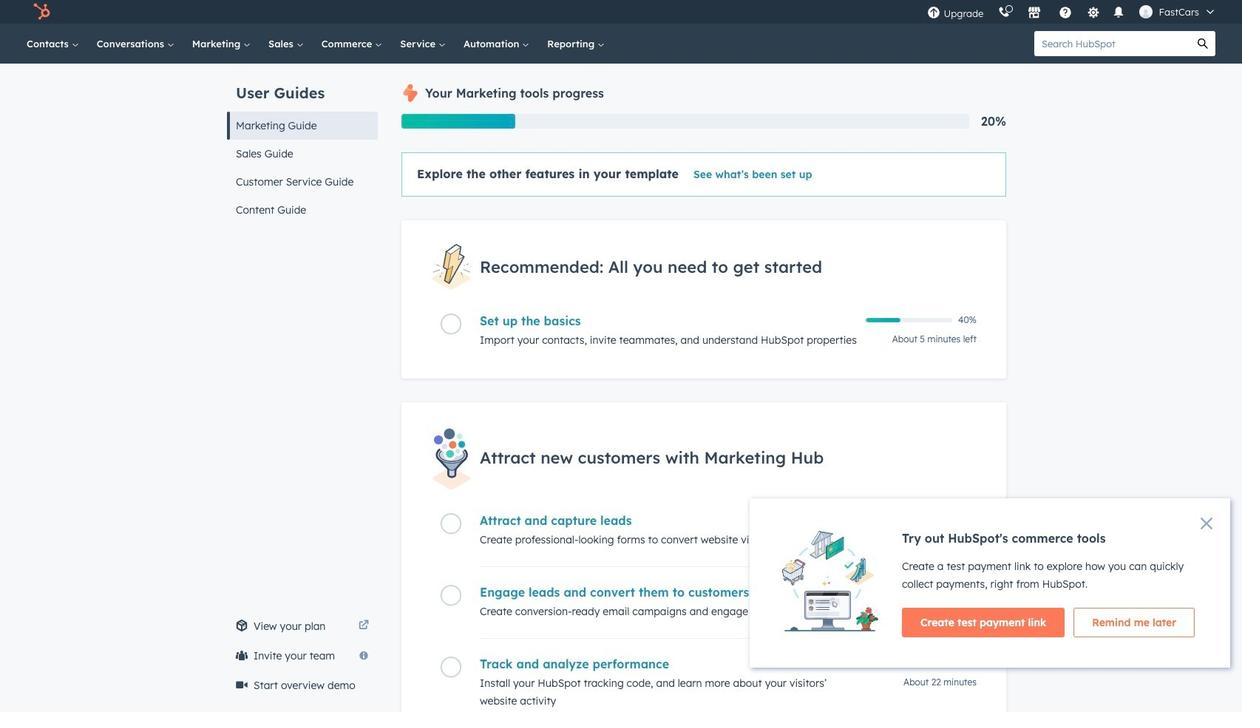 Task type: vqa. For each thing, say whether or not it's contained in the screenshot.
menu
yes



Task type: locate. For each thing, give the bounding box(es) containing it.
menu
[[920, 0, 1225, 24]]

progress bar
[[402, 114, 515, 129]]

christina overa image
[[1140, 5, 1153, 18]]

2 link opens in a new window image from the top
[[359, 621, 369, 632]]

Search HubSpot search field
[[1035, 31, 1191, 56]]

link opens in a new window image
[[359, 618, 369, 635], [359, 621, 369, 632]]



Task type: describe. For each thing, give the bounding box(es) containing it.
1 link opens in a new window image from the top
[[359, 618, 369, 635]]

marketplaces image
[[1028, 7, 1042, 20]]

user guides element
[[227, 64, 378, 224]]

[object object] complete progress bar
[[866, 318, 901, 323]]

close image
[[1201, 518, 1213, 530]]



